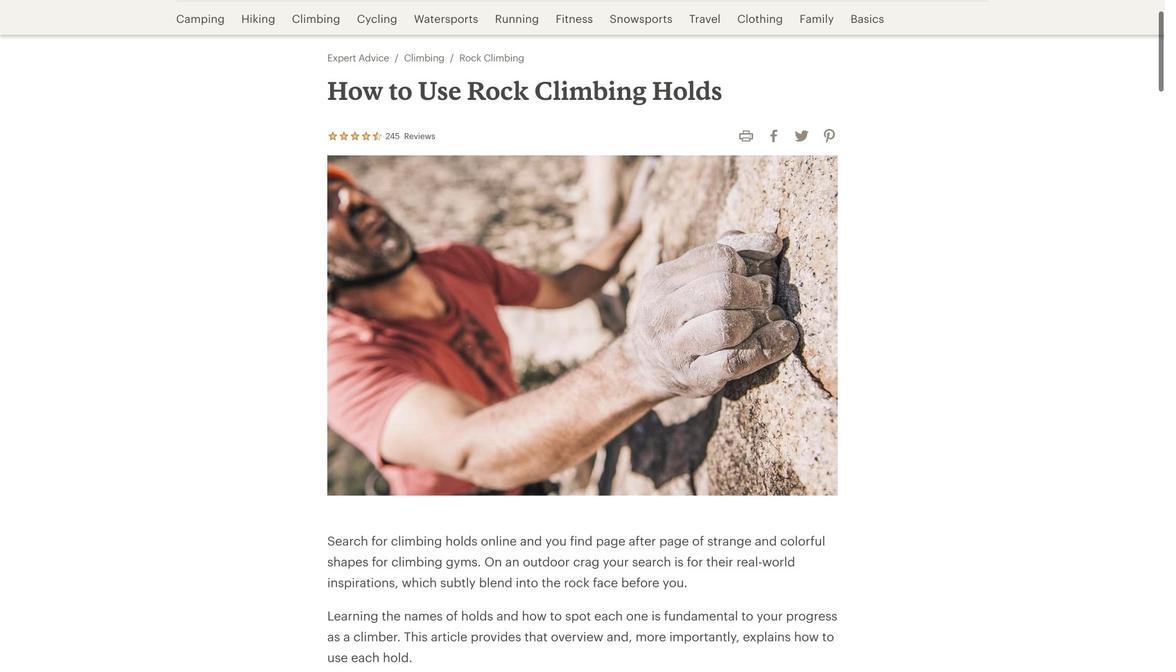 Task type: describe. For each thing, give the bounding box(es) containing it.
man rock climbing image
[[327, 155, 838, 496]]



Task type: vqa. For each thing, say whether or not it's contained in the screenshot.
grounds within the 'If your finished coffee tastes too bitter, it might be over-extracted. This is the result of the water spending too much time absorbing flavors from the grounds, which can happen if your grind is too fine. If the coffee tastes somewhat sour, on the other hand, it's likely under-extracted, which can be caused by water passing quickly through grounds that are too coarse. Adjusting the size of the grind can help you dial in the perfect extraction and achieve the right balance of acidity, sweetness and pleasant bitterness.'
no



Task type: locate. For each thing, give the bounding box(es) containing it.
banner
[[0, 0, 1166, 36]]



